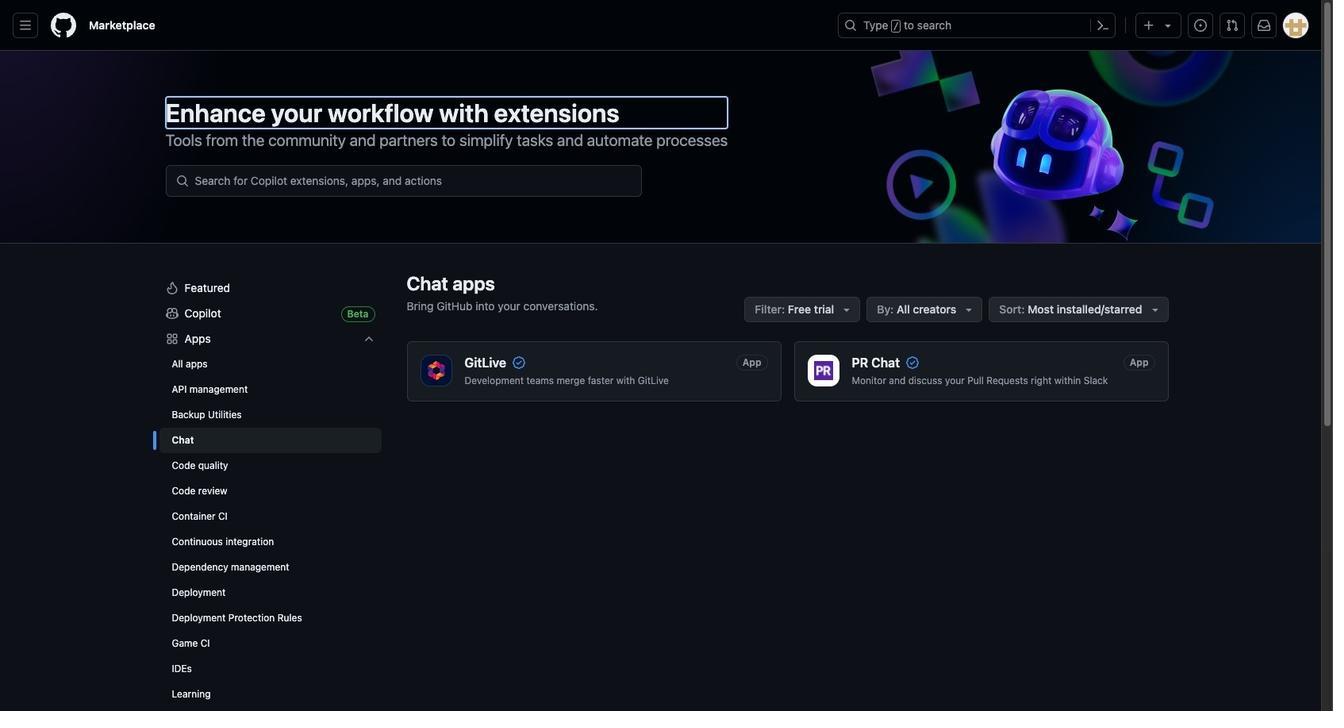 Task type: vqa. For each thing, say whether or not it's contained in the screenshot.
The "Explore" "element"
no



Task type: describe. For each thing, give the bounding box(es) containing it.
0 horizontal spatial sc 9kayk9 0 image
[[362, 333, 375, 345]]

copilot image
[[165, 307, 178, 320]]

2 triangle down image from the left
[[963, 303, 976, 316]]

git pull request image
[[1226, 19, 1239, 32]]

pr chat logo image
[[814, 361, 833, 380]]

homepage image
[[51, 13, 76, 38]]

gitlive logo image
[[427, 361, 446, 380]]

command palette image
[[1097, 19, 1109, 32]]

Search Marketplace text field
[[195, 174, 641, 188]]

issue opened image
[[1194, 19, 1207, 32]]



Task type: locate. For each thing, give the bounding box(es) containing it.
1 horizontal spatial sc 9kayk9 0 image
[[513, 356, 525, 369]]

flame image
[[165, 282, 178, 294]]

you have no unread notifications image
[[1258, 19, 1271, 32]]

triangle down image
[[841, 303, 853, 316], [963, 303, 976, 316], [1149, 303, 1161, 316]]

0 horizontal spatial triangle down image
[[841, 303, 853, 316]]

1 horizontal spatial triangle down image
[[963, 303, 976, 316]]

1 vertical spatial sc 9kayk9 0 image
[[513, 356, 525, 369]]

search image
[[176, 175, 188, 187]]

sc 9kayk9 0 image
[[362, 333, 375, 345], [513, 356, 525, 369]]

sc 9kayk9 0 image
[[906, 356, 919, 369]]

2 horizontal spatial triangle down image
[[1149, 303, 1161, 316]]

3 triangle down image from the left
[[1149, 303, 1161, 316]]

apps image
[[165, 333, 178, 345]]

1 triangle down image from the left
[[841, 303, 853, 316]]

0 vertical spatial sc 9kayk9 0 image
[[362, 333, 375, 345]]

triangle down image
[[1162, 19, 1175, 32]]



